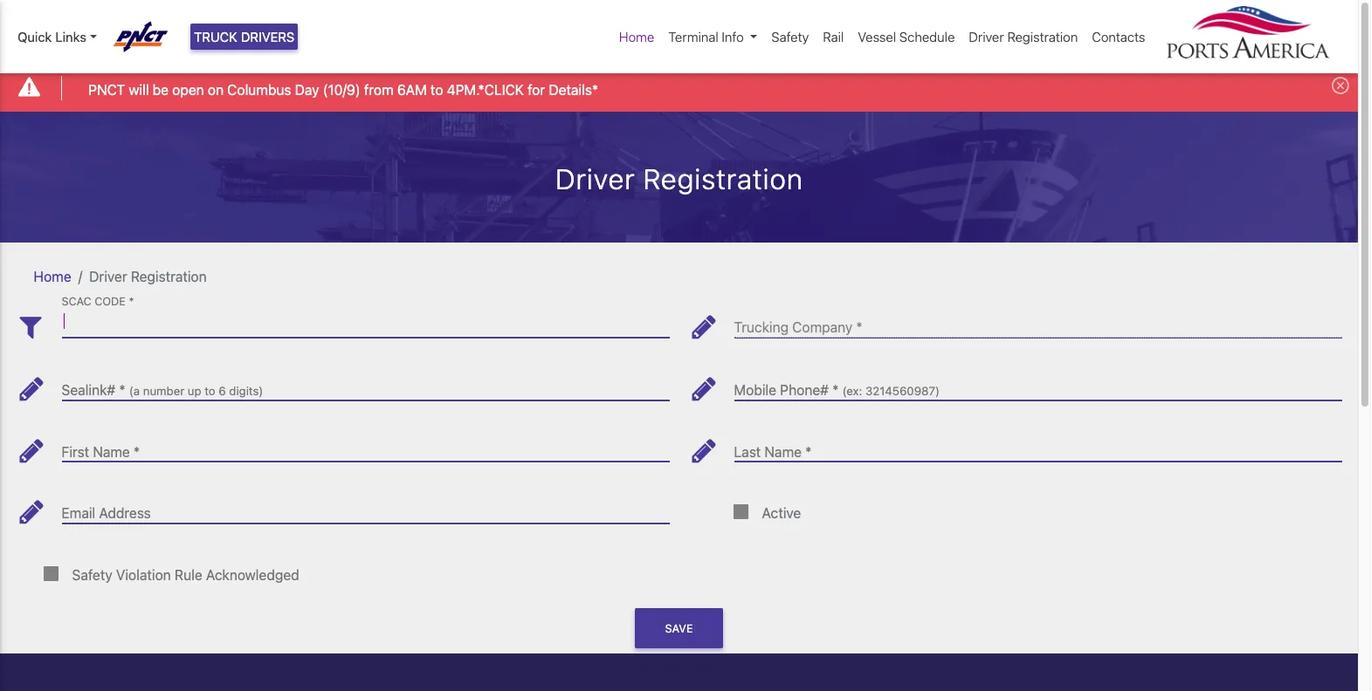 Task type: describe. For each thing, give the bounding box(es) containing it.
safety violation rule acknowledged
[[72, 568, 299, 583]]

address
[[99, 506, 151, 522]]

Trucking Company * text field
[[734, 306, 1342, 338]]

email
[[62, 506, 95, 522]]

truck drivers link
[[190, 24, 298, 50]]

save
[[665, 623, 693, 636]]

First Name * text field
[[62, 431, 670, 463]]

* for trucking company *
[[857, 320, 863, 336]]

digits)
[[229, 384, 263, 398]]

first name *
[[62, 444, 140, 460]]

schedule
[[900, 29, 955, 45]]

safety link
[[765, 20, 816, 54]]

1 horizontal spatial home link
[[612, 20, 662, 54]]

(a
[[129, 384, 140, 398]]

(ex:
[[843, 384, 863, 398]]

day
[[295, 82, 319, 97]]

to inside sealink# * (a number up to 6 digits)
[[205, 384, 216, 398]]

pnct will be open on columbus day (10/9) from 6am to 4pm.*click for details* link
[[88, 79, 599, 100]]

last
[[734, 444, 761, 460]]

Last Name * text field
[[734, 431, 1342, 463]]

0 horizontal spatial driver
[[89, 269, 127, 284]]

4pm.*click
[[447, 82, 524, 97]]

driver registration link
[[962, 20, 1085, 54]]

trucking company *
[[734, 320, 863, 336]]

terminal info link
[[662, 20, 765, 54]]

active
[[762, 506, 801, 522]]

pnct
[[88, 82, 125, 97]]

2 horizontal spatial registration
[[1008, 29, 1078, 45]]

name for first
[[93, 444, 130, 460]]

scac code *
[[62, 296, 134, 309]]

quick
[[17, 29, 52, 45]]

links
[[55, 29, 86, 45]]

on
[[208, 82, 224, 97]]

vessel schedule link
[[851, 20, 962, 54]]

0 horizontal spatial registration
[[131, 269, 207, 284]]

rail link
[[816, 20, 851, 54]]

drivers
[[241, 29, 295, 45]]

sealink# * (a number up to 6 digits)
[[62, 383, 263, 398]]

* for first name *
[[134, 444, 140, 460]]

vessel schedule
[[858, 29, 955, 45]]

quick links link
[[17, 27, 97, 47]]

open
[[172, 82, 204, 97]]

0 vertical spatial driver registration
[[969, 29, 1078, 45]]

violation
[[116, 568, 171, 583]]

3214560987)
[[866, 384, 940, 398]]

terminal
[[669, 29, 719, 45]]

* for scac code *
[[129, 296, 134, 309]]

first
[[62, 444, 89, 460]]

will
[[129, 82, 149, 97]]

quick links
[[17, 29, 86, 45]]

columbus
[[227, 82, 291, 97]]



Task type: vqa. For each thing, say whether or not it's contained in the screenshot.
SAVE button
yes



Task type: locate. For each thing, give the bounding box(es) containing it.
2 name from the left
[[765, 444, 802, 460]]

details*
[[549, 82, 599, 97]]

6am
[[397, 82, 427, 97]]

0 vertical spatial home
[[619, 29, 655, 45]]

* left the (a
[[119, 383, 126, 398]]

Email Address text field
[[62, 492, 670, 524]]

driver registration
[[969, 29, 1078, 45], [555, 162, 803, 195], [89, 269, 207, 284]]

0 vertical spatial home link
[[612, 20, 662, 54]]

1 horizontal spatial driver registration
[[555, 162, 803, 195]]

(10/9)
[[323, 82, 361, 97]]

home link up 'scac' on the left of page
[[34, 269, 71, 284]]

home
[[619, 29, 655, 45], [34, 269, 71, 284]]

1 vertical spatial safety
[[72, 568, 112, 583]]

mobile phone# * (ex: 3214560987)
[[734, 383, 940, 398]]

2 horizontal spatial driver
[[969, 29, 1004, 45]]

* for last name *
[[806, 444, 812, 460]]

home up 'scac' on the left of page
[[34, 269, 71, 284]]

to left 6 on the left bottom of page
[[205, 384, 216, 398]]

phone#
[[780, 383, 829, 398]]

contacts link
[[1085, 20, 1153, 54]]

code
[[95, 296, 126, 309]]

registration
[[1008, 29, 1078, 45], [643, 162, 803, 195], [131, 269, 207, 284]]

driver
[[969, 29, 1004, 45], [555, 162, 635, 195], [89, 269, 127, 284]]

sealink#
[[62, 383, 116, 398]]

6
[[219, 384, 226, 398]]

home link
[[612, 20, 662, 54], [34, 269, 71, 284]]

up
[[188, 384, 201, 398]]

* for mobile phone# * (ex: 3214560987)
[[833, 383, 839, 398]]

home link left terminal
[[612, 20, 662, 54]]

from
[[364, 82, 394, 97]]

name right "last"
[[765, 444, 802, 460]]

0 horizontal spatial driver registration
[[89, 269, 207, 284]]

mobile
[[734, 383, 777, 398]]

scac
[[62, 296, 91, 309]]

1 horizontal spatial to
[[431, 82, 443, 97]]

safety left violation at the bottom left of page
[[72, 568, 112, 583]]

for
[[528, 82, 545, 97]]

be
[[153, 82, 169, 97]]

1 vertical spatial home
[[34, 269, 71, 284]]

None text field
[[734, 369, 1342, 401]]

pnct will be open on columbus day (10/9) from 6am to 4pm.*click for details* alert
[[0, 64, 1359, 111]]

close image
[[1332, 77, 1350, 95]]

* down the (a
[[134, 444, 140, 460]]

1 name from the left
[[93, 444, 130, 460]]

1 horizontal spatial registration
[[643, 162, 803, 195]]

0 vertical spatial driver
[[969, 29, 1004, 45]]

SCAC CODE * search field
[[62, 306, 670, 338]]

1 horizontal spatial home
[[619, 29, 655, 45]]

to
[[431, 82, 443, 97], [205, 384, 216, 398]]

name right first
[[93, 444, 130, 460]]

terminal info
[[669, 29, 744, 45]]

* left (ex:
[[833, 383, 839, 398]]

truck drivers
[[194, 29, 295, 45]]

*
[[129, 296, 134, 309], [857, 320, 863, 336], [119, 383, 126, 398], [833, 383, 839, 398], [134, 444, 140, 460], [806, 444, 812, 460]]

save button
[[636, 609, 723, 649]]

0 horizontal spatial to
[[205, 384, 216, 398]]

* right code
[[129, 296, 134, 309]]

None text field
[[62, 369, 670, 401]]

contacts
[[1092, 29, 1146, 45]]

* right "company"
[[857, 320, 863, 336]]

1 horizontal spatial driver
[[555, 162, 635, 195]]

0 vertical spatial safety
[[772, 29, 809, 45]]

0 horizontal spatial name
[[93, 444, 130, 460]]

info
[[722, 29, 744, 45]]

0 horizontal spatial home
[[34, 269, 71, 284]]

0 horizontal spatial safety
[[72, 568, 112, 583]]

email address
[[62, 506, 151, 522]]

1 vertical spatial driver registration
[[555, 162, 803, 195]]

number
[[143, 384, 185, 398]]

1 horizontal spatial name
[[765, 444, 802, 460]]

safety for safety
[[772, 29, 809, 45]]

last name *
[[734, 444, 812, 460]]

0 vertical spatial registration
[[1008, 29, 1078, 45]]

1 horizontal spatial safety
[[772, 29, 809, 45]]

to inside "link"
[[431, 82, 443, 97]]

home left terminal
[[619, 29, 655, 45]]

safety
[[772, 29, 809, 45], [72, 568, 112, 583]]

name
[[93, 444, 130, 460], [765, 444, 802, 460]]

safety left "rail"
[[772, 29, 809, 45]]

vessel
[[858, 29, 897, 45]]

* right "last"
[[806, 444, 812, 460]]

safety for safety violation rule acknowledged
[[72, 568, 112, 583]]

rule
[[175, 568, 202, 583]]

rail
[[823, 29, 844, 45]]

trucking
[[734, 320, 789, 336]]

2 vertical spatial driver registration
[[89, 269, 207, 284]]

to right 6am
[[431, 82, 443, 97]]

2 vertical spatial registration
[[131, 269, 207, 284]]

2 horizontal spatial driver registration
[[969, 29, 1078, 45]]

1 vertical spatial driver
[[555, 162, 635, 195]]

0 horizontal spatial home link
[[34, 269, 71, 284]]

truck
[[194, 29, 238, 45]]

pnct will be open on columbus day (10/9) from 6am to 4pm.*click for details*
[[88, 82, 599, 97]]

1 vertical spatial to
[[205, 384, 216, 398]]

acknowledged
[[206, 568, 299, 583]]

company
[[793, 320, 853, 336]]

0 vertical spatial to
[[431, 82, 443, 97]]

name for last
[[765, 444, 802, 460]]

1 vertical spatial registration
[[643, 162, 803, 195]]

2 vertical spatial driver
[[89, 269, 127, 284]]

1 vertical spatial home link
[[34, 269, 71, 284]]



